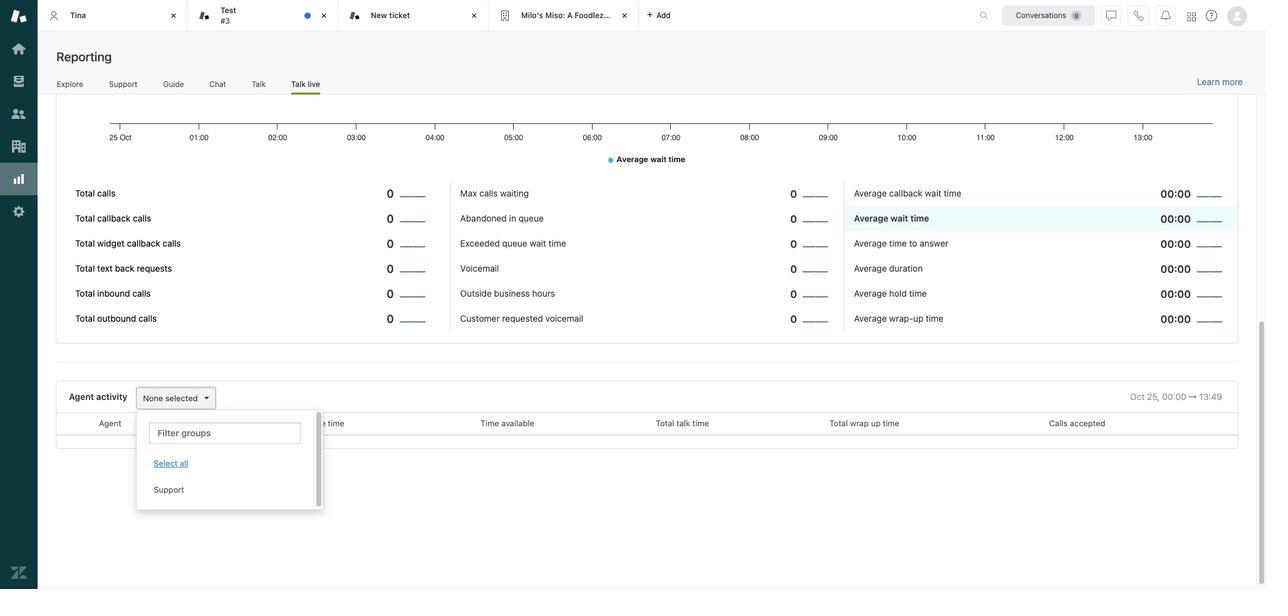 Task type: locate. For each thing, give the bounding box(es) containing it.
talk live link
[[291, 79, 320, 95]]

talk left live
[[291, 79, 306, 89]]

2 horizontal spatial close image
[[619, 9, 631, 22]]

close image for milo's miso: a foodlez subsidiary
[[619, 9, 631, 22]]

0 horizontal spatial close image
[[318, 9, 330, 22]]

close image
[[318, 9, 330, 22], [468, 9, 481, 22], [619, 9, 631, 22]]

talk right 'chat'
[[252, 79, 266, 89]]

#3
[[221, 16, 230, 25]]

1 talk from the left
[[252, 79, 266, 89]]

tina
[[70, 11, 86, 20]]

chat
[[210, 79, 226, 89]]

tabs tab list
[[38, 0, 967, 31]]

milo's miso: a foodlez subsidiary tab
[[489, 0, 645, 31]]

get help image
[[1206, 10, 1218, 21]]

0 horizontal spatial talk
[[252, 79, 266, 89]]

guide link
[[163, 79, 184, 93]]

customers image
[[11, 106, 27, 122]]

miso:
[[545, 11, 565, 20]]

1 horizontal spatial close image
[[468, 9, 481, 22]]

1 horizontal spatial talk
[[291, 79, 306, 89]]

milo's miso: a foodlez subsidiary
[[521, 11, 645, 20]]

explore
[[57, 79, 83, 89]]

close image inside the milo's miso: a foodlez subsidiary tab
[[619, 9, 631, 22]]

close image left new
[[318, 9, 330, 22]]

add button
[[639, 0, 678, 31]]

get started image
[[11, 41, 27, 57]]

zendesk image
[[11, 565, 27, 582]]

reporting
[[56, 50, 112, 64]]

button displays agent's chat status as invisible. image
[[1107, 10, 1117, 20]]

subsidiary
[[606, 11, 645, 20]]

close image left add "dropdown button"
[[619, 9, 631, 22]]

tab
[[188, 0, 338, 31]]

notifications image
[[1161, 10, 1171, 20]]

2 close image from the left
[[468, 9, 481, 22]]

conversations
[[1016, 10, 1067, 20]]

1 close image from the left
[[318, 9, 330, 22]]

close image left milo's
[[468, 9, 481, 22]]

talk
[[252, 79, 266, 89], [291, 79, 306, 89]]

talk for talk
[[252, 79, 266, 89]]

3 close image from the left
[[619, 9, 631, 22]]

2 talk from the left
[[291, 79, 306, 89]]

close image inside tab
[[318, 9, 330, 22]]

foodlez
[[575, 11, 604, 20]]

close image inside new ticket "tab"
[[468, 9, 481, 22]]



Task type: describe. For each thing, give the bounding box(es) containing it.
support link
[[109, 79, 138, 93]]

main element
[[0, 0, 38, 590]]

close image
[[167, 9, 180, 22]]

views image
[[11, 73, 27, 90]]

talk live
[[291, 79, 320, 89]]

learn more link
[[1198, 76, 1243, 88]]

conversations button
[[1003, 5, 1095, 25]]

add
[[657, 10, 671, 20]]

talk link
[[251, 79, 266, 93]]

organizations image
[[11, 138, 27, 155]]

new
[[371, 11, 387, 20]]

explore link
[[56, 79, 84, 93]]

new ticket
[[371, 11, 410, 20]]

tina tab
[[38, 0, 188, 31]]

support
[[109, 79, 138, 89]]

live
[[308, 79, 320, 89]]

chat link
[[209, 79, 226, 93]]

learn more
[[1198, 76, 1243, 87]]

reporting image
[[11, 171, 27, 187]]

admin image
[[11, 204, 27, 220]]

new ticket tab
[[338, 0, 489, 31]]

learn
[[1198, 76, 1220, 87]]

guide
[[163, 79, 184, 89]]

test #3
[[221, 6, 236, 25]]

close image for new ticket
[[468, 9, 481, 22]]

talk for talk live
[[291, 79, 306, 89]]

milo's
[[521, 11, 543, 20]]

zendesk products image
[[1188, 12, 1196, 21]]

tab containing test
[[188, 0, 338, 31]]

more
[[1223, 76, 1243, 87]]

test
[[221, 6, 236, 15]]

ticket
[[389, 11, 410, 20]]

zendesk support image
[[11, 8, 27, 24]]

a
[[567, 11, 573, 20]]



Task type: vqa. For each thing, say whether or not it's contained in the screenshot.
- option
no



